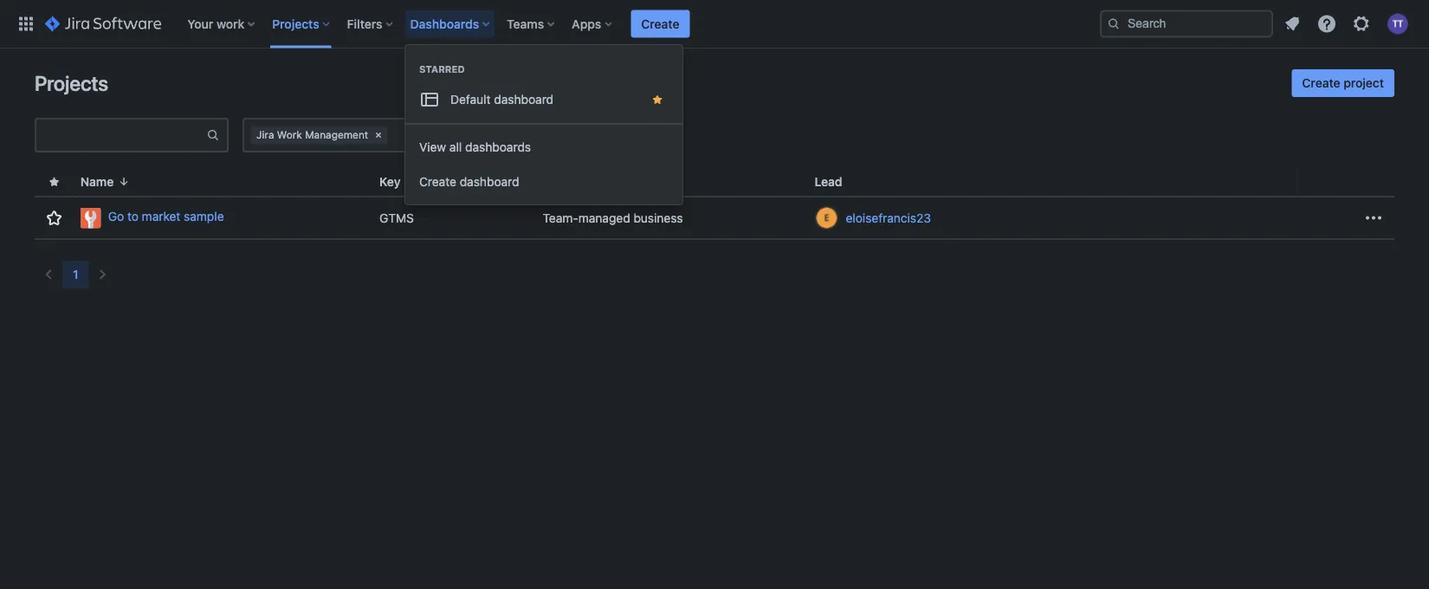 Task type: describe. For each thing, give the bounding box(es) containing it.
your
[[187, 16, 213, 31]]

previous image
[[38, 264, 59, 285]]

more image
[[1364, 208, 1385, 228]]

team-managed business
[[543, 211, 683, 225]]

appswitcher icon image
[[16, 13, 36, 34]]

search image
[[1108, 17, 1121, 31]]

default dashboard link
[[406, 81, 683, 118]]

primary element
[[10, 0, 1101, 48]]

view all dashboards link
[[406, 130, 683, 165]]

help image
[[1317, 13, 1338, 34]]

work
[[217, 16, 245, 31]]

filters
[[347, 16, 383, 31]]

eloisefrancis23
[[846, 211, 932, 225]]

create project button
[[1292, 69, 1395, 97]]

projects button
[[267, 10, 337, 38]]

project
[[1344, 76, 1385, 90]]

1
[[73, 267, 79, 282]]

market
[[142, 209, 181, 224]]

dashboard for create dashboard
[[460, 175, 520, 189]]

star default dashboard image
[[651, 93, 665, 107]]

gtms
[[380, 211, 414, 225]]

star go to market sample image
[[44, 208, 64, 228]]

all
[[450, 140, 462, 154]]

view all dashboards
[[419, 140, 531, 154]]

key
[[380, 175, 401, 189]]

dashboards button
[[405, 10, 497, 38]]

teams button
[[502, 10, 562, 38]]

dashboards
[[410, 16, 479, 31]]

your work
[[187, 16, 245, 31]]

create for create dashboard
[[419, 175, 457, 189]]

dashboard image
[[419, 89, 440, 110]]

default
[[451, 92, 491, 107]]

create for create project
[[1303, 76, 1341, 90]]

create for create
[[642, 16, 680, 31]]

notifications image
[[1283, 13, 1303, 34]]

go to market sample
[[108, 209, 224, 224]]

teams
[[507, 16, 544, 31]]

dashboard for default dashboard
[[494, 92, 554, 107]]

managed
[[579, 211, 631, 225]]

projects inside projects dropdown button
[[272, 16, 319, 31]]

name
[[80, 175, 114, 189]]



Task type: locate. For each thing, give the bounding box(es) containing it.
dashboards
[[465, 140, 531, 154]]

your work button
[[182, 10, 262, 38]]

go to market sample link
[[80, 208, 366, 228]]

0 vertical spatial projects
[[272, 16, 319, 31]]

1 button
[[62, 261, 89, 289]]

projects
[[272, 16, 319, 31], [35, 71, 108, 95]]

None text field
[[36, 123, 206, 147]]

create project
[[1303, 76, 1385, 90]]

Search field
[[1101, 10, 1274, 38]]

2 horizontal spatial create
[[1303, 76, 1341, 90]]

2 vertical spatial create
[[419, 175, 457, 189]]

dashboard inside button
[[460, 175, 520, 189]]

to
[[127, 209, 139, 224]]

create inside primary element
[[642, 16, 680, 31]]

lead button
[[808, 172, 864, 192]]

your profile and settings image
[[1388, 13, 1409, 34]]

key button
[[373, 172, 422, 192]]

create button
[[631, 10, 690, 38]]

next image
[[92, 264, 113, 285]]

open image
[[420, 125, 441, 146]]

clear image
[[372, 128, 386, 142]]

create dashboard button
[[406, 165, 683, 199]]

jira software image
[[45, 13, 161, 34], [45, 13, 161, 34]]

create left the 'project'
[[1303, 76, 1341, 90]]

create down view
[[419, 175, 457, 189]]

settings image
[[1352, 13, 1373, 34]]

team-
[[543, 211, 579, 225]]

0 horizontal spatial create
[[419, 175, 457, 189]]

0 horizontal spatial projects
[[35, 71, 108, 95]]

filters button
[[342, 10, 400, 38]]

dashboard down the "dashboards"
[[460, 175, 520, 189]]

management
[[305, 129, 368, 141]]

1 horizontal spatial projects
[[272, 16, 319, 31]]

apps button
[[567, 10, 619, 38]]

jira work management
[[257, 129, 368, 141]]

0 vertical spatial create
[[642, 16, 680, 31]]

business
[[634, 211, 683, 225]]

clear image
[[403, 128, 417, 142]]

lead
[[815, 175, 843, 189]]

dashboard up view all dashboards link
[[494, 92, 554, 107]]

sample
[[184, 209, 224, 224]]

view
[[419, 140, 446, 154]]

1 vertical spatial dashboard
[[460, 175, 520, 189]]

work
[[277, 129, 302, 141]]

1 vertical spatial create
[[1303, 76, 1341, 90]]

create
[[642, 16, 680, 31], [1303, 76, 1341, 90], [419, 175, 457, 189]]

name button
[[73, 172, 138, 192]]

dashboard
[[494, 92, 554, 107], [460, 175, 520, 189]]

eloisefrancis23 link
[[846, 209, 932, 227]]

banner containing your work
[[0, 0, 1430, 49]]

1 horizontal spatial create
[[642, 16, 680, 31]]

0 vertical spatial dashboard
[[494, 92, 554, 107]]

projects right work
[[272, 16, 319, 31]]

default dashboard
[[451, 92, 554, 107]]

apps
[[572, 16, 602, 31]]

go
[[108, 209, 124, 224]]

banner
[[0, 0, 1430, 49]]

create right apps popup button on the top
[[642, 16, 680, 31]]

starred
[[419, 64, 465, 75]]

projects down appswitcher icon in the top of the page
[[35, 71, 108, 95]]

jira
[[257, 129, 274, 141]]

1 vertical spatial projects
[[35, 71, 108, 95]]

create dashboard
[[419, 175, 520, 189]]



Task type: vqa. For each thing, say whether or not it's contained in the screenshot.
leftmost the team's
no



